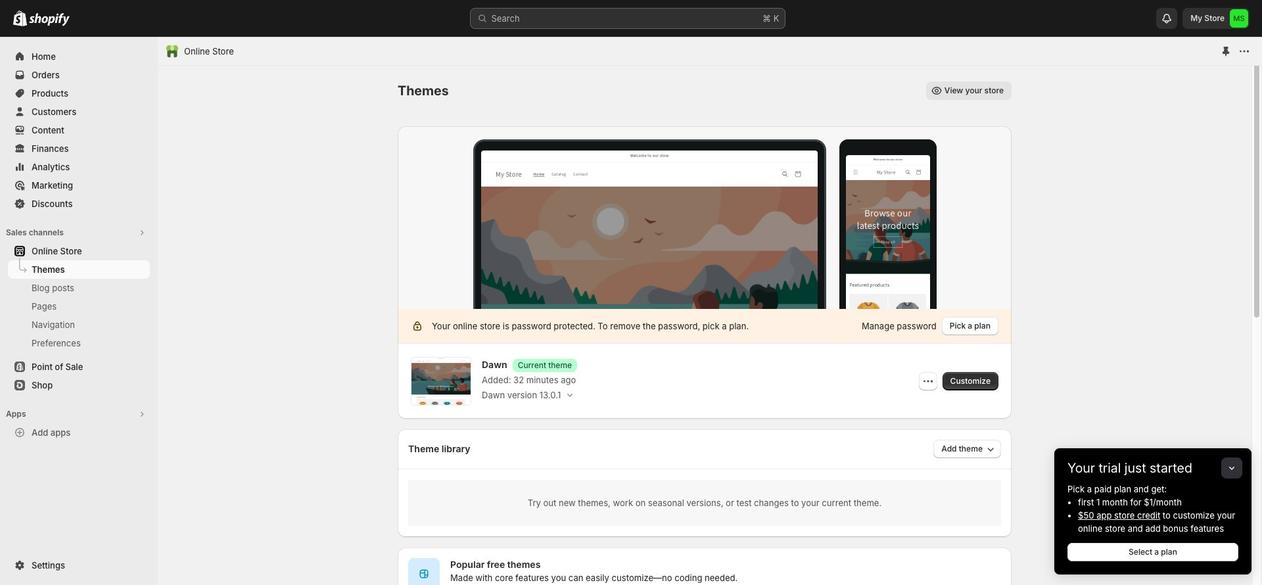 Task type: vqa. For each thing, say whether or not it's contained in the screenshot.
"Shopify" "image"
yes



Task type: locate. For each thing, give the bounding box(es) containing it.
shopify image
[[13, 11, 27, 26], [29, 13, 70, 26]]

online store image
[[166, 45, 179, 58]]

my store image
[[1230, 9, 1248, 28]]

0 horizontal spatial shopify image
[[13, 11, 27, 26]]

1 horizontal spatial shopify image
[[29, 13, 70, 26]]



